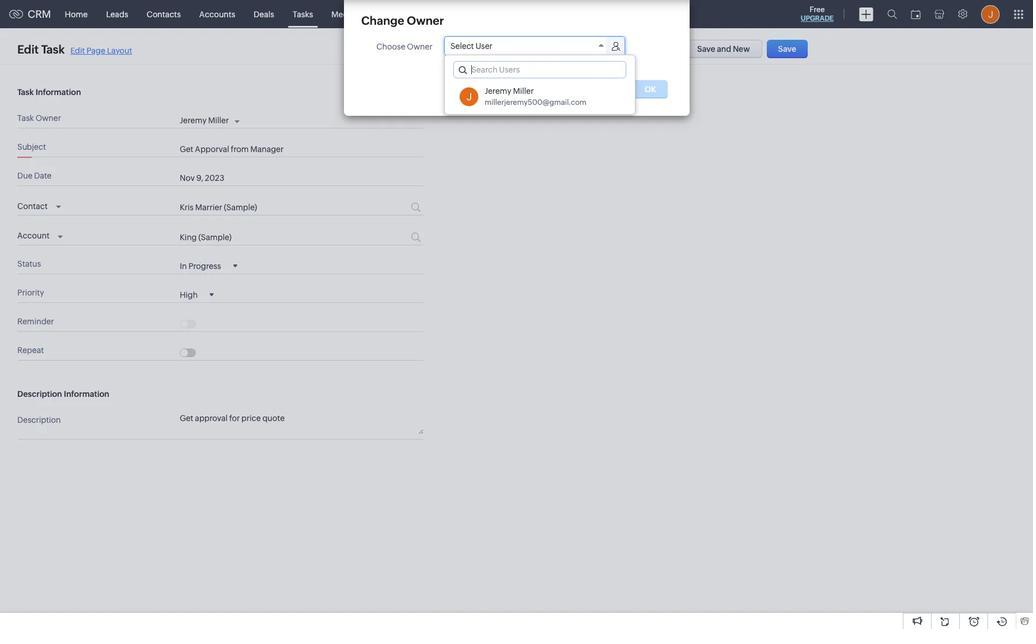 Task type: vqa. For each thing, say whether or not it's contained in the screenshot.
millerjeremy500@gmail.com
yes



Task type: describe. For each thing, give the bounding box(es) containing it.
search element
[[880, 0, 904, 28]]

campaigns link
[[460, 0, 521, 28]]

due date
[[17, 171, 52, 180]]

subject
[[17, 142, 46, 152]]

contacts
[[147, 10, 181, 19]]

crm
[[28, 8, 51, 20]]

deals link
[[245, 0, 283, 28]]

create menu image
[[859, 7, 874, 21]]

profile element
[[974, 0, 1007, 28]]

select user
[[450, 41, 492, 51]]

0 vertical spatial task
[[41, 42, 65, 56]]

select
[[450, 41, 474, 51]]

create menu element
[[852, 0, 880, 28]]

calls
[[385, 10, 403, 19]]

documents link
[[521, 0, 583, 28]]

jeremy for jeremy miller millerjeremy500@gmail.com
[[485, 86, 511, 96]]

choose owner
[[376, 42, 432, 51]]

jeremy for jeremy miller
[[180, 116, 207, 125]]

change owner
[[361, 14, 444, 27]]

deals
[[254, 10, 274, 19]]

edit inside edit task edit page layout
[[70, 46, 85, 55]]

mmm d, yyyy text field
[[180, 173, 387, 183]]

documents
[[531, 10, 574, 19]]

edit page layout link
[[70, 46, 132, 55]]

description information
[[17, 389, 109, 399]]

meetings link
[[322, 0, 376, 28]]

Get approval for price quote text field
[[180, 413, 424, 434]]

repeat
[[17, 346, 44, 355]]

jeremy miller millerjeremy500@gmail.com
[[485, 86, 587, 107]]

miller for jeremy miller millerjeremy500@gmail.com
[[513, 86, 534, 96]]

projects link
[[622, 0, 670, 28]]

home link
[[56, 0, 97, 28]]

calls link
[[376, 0, 412, 28]]

millerjeremy500@gmail.com
[[485, 98, 587, 107]]

visits link
[[583, 0, 622, 28]]

Search Users text field
[[454, 62, 626, 78]]

due
[[17, 171, 32, 180]]

contacts link
[[137, 0, 190, 28]]

0 horizontal spatial edit
[[17, 42, 39, 56]]

task for information
[[17, 88, 34, 97]]

upgrade
[[801, 14, 834, 22]]

page
[[87, 46, 105, 55]]

visits
[[593, 10, 612, 19]]

profile image
[[981, 5, 1000, 23]]



Task type: locate. For each thing, give the bounding box(es) containing it.
jeremy miller option
[[445, 82, 635, 111]]

priority
[[17, 288, 44, 297]]

0 horizontal spatial jeremy
[[180, 116, 207, 125]]

accounts
[[199, 10, 235, 19]]

0 vertical spatial miller
[[513, 86, 534, 96]]

owner right calls
[[407, 14, 444, 27]]

1 vertical spatial owner
[[407, 42, 432, 51]]

miller
[[513, 86, 534, 96], [208, 116, 229, 125]]

reports
[[421, 10, 451, 19]]

jeremy
[[485, 86, 511, 96], [180, 116, 207, 125]]

0 vertical spatial owner
[[407, 14, 444, 27]]

calendar image
[[911, 10, 921, 19]]

task up subject
[[17, 114, 34, 123]]

description down repeat
[[17, 389, 62, 399]]

Select User field
[[444, 37, 608, 55]]

user
[[475, 41, 492, 51]]

reminder
[[17, 317, 54, 326]]

1 vertical spatial jeremy
[[180, 116, 207, 125]]

owner for task owner
[[36, 114, 61, 123]]

1 horizontal spatial jeremy
[[485, 86, 511, 96]]

crm link
[[9, 8, 51, 20]]

1 vertical spatial description
[[17, 415, 61, 424]]

1 vertical spatial information
[[64, 389, 109, 399]]

accounts link
[[190, 0, 245, 28]]

0 vertical spatial jeremy
[[485, 86, 511, 96]]

1 horizontal spatial edit
[[70, 46, 85, 55]]

layout
[[107, 46, 132, 55]]

owner for choose owner
[[407, 42, 432, 51]]

1 vertical spatial task
[[17, 88, 34, 97]]

1 description from the top
[[17, 389, 62, 399]]

description down description information
[[17, 415, 61, 424]]

owner
[[407, 14, 444, 27], [407, 42, 432, 51], [36, 114, 61, 123]]

choose
[[376, 42, 405, 51]]

reports link
[[412, 0, 460, 28]]

None button
[[630, 40, 681, 58], [685, 40, 762, 58], [767, 40, 808, 58], [576, 80, 627, 99], [630, 40, 681, 58], [685, 40, 762, 58], [767, 40, 808, 58], [576, 80, 627, 99]]

description for description
[[17, 415, 61, 424]]

miller inside jeremy miller millerjeremy500@gmail.com
[[513, 86, 534, 96]]

2 vertical spatial task
[[17, 114, 34, 123]]

jeremy miller
[[180, 116, 229, 125]]

task up task owner
[[17, 88, 34, 97]]

date
[[34, 171, 52, 180]]

search image
[[887, 9, 897, 19]]

1 vertical spatial miller
[[208, 116, 229, 125]]

0 vertical spatial description
[[17, 389, 62, 399]]

tasks link
[[283, 0, 322, 28]]

2 description from the top
[[17, 415, 61, 424]]

campaigns
[[469, 10, 512, 19]]

jeremy inside jeremy miller millerjeremy500@gmail.com
[[485, 86, 511, 96]]

edit down crm link
[[17, 42, 39, 56]]

leads
[[106, 10, 128, 19]]

task down crm
[[41, 42, 65, 56]]

0 vertical spatial information
[[36, 88, 81, 97]]

projects
[[631, 10, 661, 19]]

meetings
[[332, 10, 366, 19]]

information
[[36, 88, 81, 97], [64, 389, 109, 399]]

task for owner
[[17, 114, 34, 123]]

information for description information
[[64, 389, 109, 399]]

edit left page
[[70, 46, 85, 55]]

edit
[[17, 42, 39, 56], [70, 46, 85, 55]]

description
[[17, 389, 62, 399], [17, 415, 61, 424]]

leads link
[[97, 0, 137, 28]]

2 vertical spatial owner
[[36, 114, 61, 123]]

None text field
[[180, 203, 367, 212], [180, 233, 367, 242], [180, 203, 367, 212], [180, 233, 367, 242]]

1 horizontal spatial miller
[[513, 86, 534, 96]]

tasks
[[293, 10, 313, 19]]

change
[[361, 14, 404, 27]]

task
[[41, 42, 65, 56], [17, 88, 34, 97], [17, 114, 34, 123]]

home
[[65, 10, 88, 19]]

owner right choose
[[407, 42, 432, 51]]

edit task edit page layout
[[17, 42, 132, 56]]

free
[[810, 5, 825, 14]]

status
[[17, 259, 41, 268]]

None text field
[[180, 145, 424, 154]]

owner down 'task information'
[[36, 114, 61, 123]]

information for task information
[[36, 88, 81, 97]]

free upgrade
[[801, 5, 834, 22]]

description for description information
[[17, 389, 62, 399]]

task information
[[17, 88, 81, 97]]

owner for change owner
[[407, 14, 444, 27]]

miller for jeremy miller
[[208, 116, 229, 125]]

task owner
[[17, 114, 61, 123]]

0 horizontal spatial miller
[[208, 116, 229, 125]]



